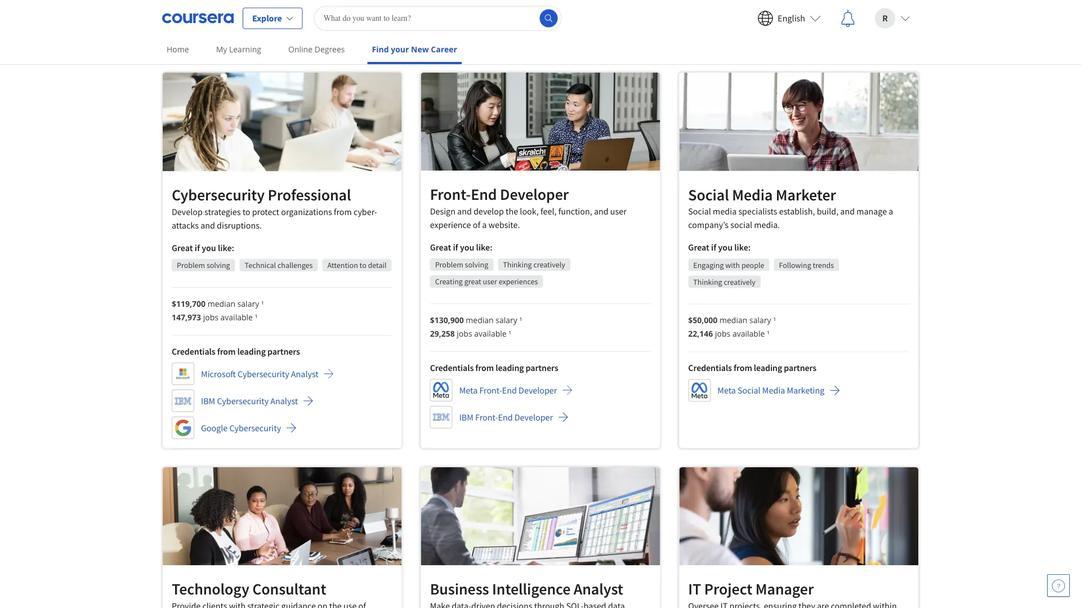 Task type: locate. For each thing, give the bounding box(es) containing it.
0 vertical spatial user
[[610, 206, 627, 217]]

0 vertical spatial ibm
[[201, 395, 215, 407]]

like: up with
[[735, 242, 751, 253]]

0 horizontal spatial problem solving
[[177, 260, 230, 270]]

1 vertical spatial media
[[763, 385, 785, 396]]

2 horizontal spatial if
[[711, 242, 717, 253]]

0 horizontal spatial if
[[195, 242, 200, 254]]

end down meta front-end developer
[[498, 412, 513, 423]]

leading up "microsoft cybersecurity analyst" link
[[237, 346, 266, 357]]

you up engaging with people
[[718, 242, 733, 253]]

1 horizontal spatial user
[[610, 206, 627, 217]]

problem up the $119,700
[[177, 260, 205, 270]]

0 horizontal spatial jobs
[[203, 312, 218, 323]]

ibm for developer
[[459, 412, 474, 423]]

you
[[460, 242, 474, 253], [718, 242, 733, 253], [202, 242, 216, 254]]

marketer
[[776, 185, 836, 205]]

0 horizontal spatial thinking
[[503, 260, 532, 270]]

user right great on the top of page
[[483, 276, 497, 287]]

if down attacks
[[195, 242, 200, 254]]

to inside cybersecurity professional develop strategies to protect organizations from cyber- attacks and disruptions.
[[243, 206, 250, 217]]

develop
[[172, 206, 203, 217]]

0 horizontal spatial credentials from leading partners
[[172, 346, 300, 357]]

0 horizontal spatial median
[[208, 298, 235, 309]]

front- up ibm front-end developer link at the bottom of the page
[[480, 385, 502, 396]]

feel,
[[541, 206, 557, 217]]

technology consultant
[[172, 579, 326, 599]]

media
[[732, 185, 773, 205], [763, 385, 785, 396]]

media up the specialists
[[732, 185, 773, 205]]

jobs
[[203, 312, 218, 323], [457, 328, 472, 339], [715, 328, 731, 339]]

credentials down 29,258
[[430, 362, 474, 373]]

(8)
[[546, 31, 555, 41]]

2 horizontal spatial jobs
[[715, 328, 731, 339]]

0 horizontal spatial available
[[221, 312, 253, 323]]

1 horizontal spatial problem
[[435, 260, 463, 270]]

0 horizontal spatial creatively
[[534, 260, 565, 270]]

leading for develop
[[237, 346, 266, 357]]

0 vertical spatial analyst
[[291, 368, 319, 380]]

0 horizontal spatial salary
[[238, 298, 259, 309]]

creatively
[[534, 260, 565, 270], [724, 277, 756, 287]]

0 vertical spatial media
[[732, 185, 773, 205]]

0 vertical spatial end
[[471, 184, 497, 204]]

business inside business (8) button
[[516, 31, 545, 41]]

0 horizontal spatial a
[[482, 219, 487, 230]]

cybersecurity down ibm cybersecurity analyst
[[230, 423, 281, 434]]

partners for end
[[526, 362, 558, 373]]

0 vertical spatial thinking creatively
[[503, 260, 565, 270]]

to left detail
[[360, 260, 367, 270]]

solving left technical
[[207, 260, 230, 270]]

great for cybersecurity professional
[[172, 242, 193, 254]]

analyst for business intelligence analyst
[[574, 579, 623, 599]]

creatively down with
[[724, 277, 756, 287]]

user
[[610, 206, 627, 217], [483, 276, 497, 287]]

1 horizontal spatial you
[[460, 242, 474, 253]]

establish,
[[779, 206, 815, 217]]

front- inside front-end developer design and develop the look, feel, function, and user experience of a website.
[[430, 184, 471, 204]]

from up meta social media marketing "link"
[[734, 363, 752, 374]]

salary down "experiences"
[[496, 314, 518, 325]]

ibm down meta front-end developer link at the bottom
[[459, 412, 474, 423]]

from
[[334, 206, 352, 217], [217, 346, 236, 357], [476, 362, 494, 373], [734, 363, 752, 374]]

creatively up "experiences"
[[534, 260, 565, 270]]

2 horizontal spatial you
[[718, 242, 733, 253]]

0 vertical spatial thinking
[[503, 260, 532, 270]]

2 horizontal spatial great
[[689, 242, 710, 253]]

median inside "$119,700 median salary ¹ 147,973 jobs available ¹"
[[208, 298, 235, 309]]

like: down of
[[476, 242, 493, 253]]

0 vertical spatial developer
[[500, 184, 569, 204]]

thinking down engaging
[[694, 277, 722, 287]]

end up ibm front-end developer
[[502, 385, 517, 396]]

salary inside $50,000 median salary ¹ 22,146 jobs available ¹
[[750, 315, 771, 326]]

business intelligence analyst
[[430, 579, 623, 599]]

jobs for develop
[[203, 312, 218, 323]]

end
[[471, 184, 497, 204], [502, 385, 517, 396], [498, 412, 513, 423]]

0 horizontal spatial leading
[[237, 346, 266, 357]]

great if you like: down experience
[[430, 242, 493, 253]]

1 vertical spatial business
[[430, 579, 489, 599]]

1 horizontal spatial thinking creatively
[[694, 277, 756, 287]]

end inside ibm front-end developer link
[[498, 412, 513, 423]]

1 vertical spatial thinking
[[694, 277, 722, 287]]

you for social
[[718, 242, 733, 253]]

leading up meta front-end developer
[[496, 362, 524, 373]]

like:
[[476, 242, 493, 253], [735, 242, 751, 253], [218, 242, 234, 254]]

from inside cybersecurity professional develop strategies to protect organizations from cyber- attacks and disruptions.
[[334, 206, 352, 217]]

1 horizontal spatial credentials
[[430, 362, 474, 373]]

0 horizontal spatial ibm
[[201, 395, 215, 407]]

credentials up microsoft in the left of the page
[[172, 346, 216, 357]]

1 vertical spatial developer
[[519, 385, 557, 396]]

if for front-
[[453, 242, 458, 253]]

cybersecurity professional develop strategies to protect organizations from cyber- attacks and disruptions.
[[172, 185, 377, 231]]

credentials for cybersecurity
[[172, 346, 216, 357]]

1 horizontal spatial to
[[360, 260, 367, 270]]

problem solving for developer
[[435, 260, 489, 270]]

credentials
[[172, 346, 216, 357], [430, 362, 474, 373], [689, 363, 732, 374]]

Business (8) button
[[508, 27, 562, 45]]

microsoft
[[201, 368, 236, 380]]

degrees
[[315, 44, 345, 55]]

1 horizontal spatial partners
[[526, 362, 558, 373]]

salary for developer
[[496, 314, 518, 325]]

thinking creatively up "experiences"
[[503, 260, 565, 270]]

partners up meta front-end developer
[[526, 362, 558, 373]]

1 horizontal spatial credentials from leading partners
[[430, 362, 558, 373]]

great if you like: for cybersecurity
[[172, 242, 234, 254]]

end inside meta front-end developer link
[[502, 385, 517, 396]]

0 horizontal spatial business
[[430, 579, 489, 599]]

1 horizontal spatial great if you like:
[[430, 242, 493, 253]]

a right manage
[[889, 206, 894, 217]]

trends
[[813, 260, 834, 270]]

problem solving up great on the top of page
[[435, 260, 489, 270]]

front- down meta front-end developer link at the bottom
[[475, 412, 498, 423]]

thinking creatively
[[503, 260, 565, 270], [694, 277, 756, 287]]

partners
[[268, 346, 300, 357], [526, 362, 558, 373], [784, 363, 817, 374]]

technology
[[172, 579, 249, 599]]

jobs inside $130,900 median salary ¹ 29,258 jobs available ¹
[[457, 328, 472, 339]]

2 horizontal spatial credentials from leading partners
[[689, 363, 817, 374]]

solving up great on the top of page
[[465, 260, 489, 270]]

median right '$130,900' in the left of the page
[[466, 314, 494, 325]]

great if you like: for front-
[[430, 242, 493, 253]]

social media marketer social media specialists establish, build, and manage a company's social media.
[[689, 185, 894, 231]]

and right 'build,'
[[841, 206, 855, 217]]

1 horizontal spatial great
[[430, 242, 451, 253]]

great
[[430, 242, 451, 253], [689, 242, 710, 253], [172, 242, 193, 254]]

credentials from leading partners for developer
[[430, 362, 558, 373]]

2 vertical spatial social
[[738, 385, 761, 396]]

0 horizontal spatial user
[[483, 276, 497, 287]]

meta inside meta social media marketing "link"
[[718, 385, 736, 396]]

microsoft cybersecurity analyst
[[201, 368, 319, 380]]

salary inside $130,900 median salary ¹ 29,258 jobs available ¹
[[496, 314, 518, 325]]

1 horizontal spatial available
[[474, 328, 507, 339]]

if
[[453, 242, 458, 253], [711, 242, 717, 253], [195, 242, 200, 254]]

if up engaging
[[711, 242, 717, 253]]

analyst
[[291, 368, 319, 380], [271, 395, 298, 407], [574, 579, 623, 599]]

like: for develop
[[218, 242, 234, 254]]

engaging
[[694, 260, 724, 270]]

median inside $130,900 median salary ¹ 29,258 jobs available ¹
[[466, 314, 494, 325]]

0 vertical spatial to
[[243, 206, 250, 217]]

0 horizontal spatial problem
[[177, 260, 205, 270]]

0 vertical spatial business
[[516, 31, 545, 41]]

2 horizontal spatial median
[[720, 315, 748, 326]]

from for social media marketer
[[734, 363, 752, 374]]

and down strategies at the top left of the page
[[201, 220, 215, 231]]

median right $50,000
[[720, 315, 748, 326]]

1 horizontal spatial ibm
[[459, 412, 474, 423]]

ibm up google
[[201, 395, 215, 407]]

with
[[726, 260, 740, 270]]

function,
[[559, 206, 592, 217]]

attention
[[327, 260, 358, 270]]

media left marketing
[[763, 385, 785, 396]]

thinking up "experiences"
[[503, 260, 532, 270]]

1 horizontal spatial problem solving
[[435, 260, 489, 270]]

explore button
[[243, 8, 303, 29]]

0 horizontal spatial meta
[[459, 385, 478, 396]]

1 horizontal spatial meta
[[718, 385, 736, 396]]

1 vertical spatial creatively
[[724, 277, 756, 287]]

median for marketer
[[720, 315, 748, 326]]

jobs right 29,258
[[457, 328, 472, 339]]

a inside front-end developer design and develop the look, feel, function, and user experience of a website.
[[482, 219, 487, 230]]

of
[[473, 219, 481, 230]]

1 horizontal spatial median
[[466, 314, 494, 325]]

developer up look,
[[500, 184, 569, 204]]

0 horizontal spatial credentials
[[172, 346, 216, 357]]

available for develop
[[221, 312, 253, 323]]

to
[[243, 206, 250, 217], [360, 260, 367, 270]]

147,973
[[172, 312, 201, 323]]

you down strategies at the top left of the page
[[202, 242, 216, 254]]

median inside $50,000 median salary ¹ 22,146 jobs available ¹
[[720, 315, 748, 326]]

great down experience
[[430, 242, 451, 253]]

leading for developer
[[496, 362, 524, 373]]

social media marketer image
[[679, 73, 919, 171]]

1 vertical spatial analyst
[[271, 395, 298, 407]]

cybersecurity inside cybersecurity professional develop strategies to protect organizations from cyber- attacks and disruptions.
[[172, 185, 265, 205]]

build,
[[817, 206, 839, 217]]

my
[[216, 44, 227, 55]]

2 horizontal spatial salary
[[750, 315, 771, 326]]

disruptions.
[[217, 220, 262, 231]]

partners up the microsoft cybersecurity analyst at left bottom
[[268, 346, 300, 357]]

1 vertical spatial front-
[[480, 385, 502, 396]]

front- up design
[[430, 184, 471, 204]]

developer down meta front-end developer
[[515, 412, 553, 423]]

ibm
[[201, 395, 215, 407], [459, 412, 474, 423]]

end inside front-end developer design and develop the look, feel, function, and user experience of a website.
[[471, 184, 497, 204]]

find
[[372, 44, 389, 55]]

microsoft cybersecurity analyst link
[[172, 363, 334, 385]]

analyst for ibm cybersecurity analyst
[[271, 395, 298, 407]]

great if you like: up engaging with people
[[689, 242, 751, 253]]

protect
[[252, 206, 279, 217]]

like: down disruptions.
[[218, 242, 234, 254]]

credentials from leading partners up meta social media marketing "link"
[[689, 363, 817, 374]]

cybersecurity up strategies at the top left of the page
[[172, 185, 265, 205]]

meta inside meta front-end developer link
[[459, 385, 478, 396]]

salary down technical
[[238, 298, 259, 309]]

1 vertical spatial to
[[360, 260, 367, 270]]

from up meta front-end developer link at the bottom
[[476, 362, 494, 373]]

home link
[[162, 37, 194, 62]]

1 horizontal spatial business
[[516, 31, 545, 41]]

developer for meta front-end developer
[[519, 385, 557, 396]]

1 vertical spatial a
[[482, 219, 487, 230]]

developer up ibm front-end developer
[[519, 385, 557, 396]]

partners up marketing
[[784, 363, 817, 374]]

2 horizontal spatial partners
[[784, 363, 817, 374]]

english
[[778, 13, 805, 24]]

great if you like: for social
[[689, 242, 751, 253]]

great up engaging
[[689, 242, 710, 253]]

a right of
[[482, 219, 487, 230]]

available inside $50,000 median salary ¹ 22,146 jobs available ¹
[[733, 328, 765, 339]]

1 horizontal spatial like:
[[476, 242, 493, 253]]

and
[[457, 206, 472, 217], [594, 206, 609, 217], [841, 206, 855, 217], [201, 220, 215, 231]]

it project manager
[[689, 579, 814, 599]]

1 vertical spatial user
[[483, 276, 497, 287]]

jobs right 22,146
[[715, 328, 731, 339]]

1 horizontal spatial thinking
[[694, 277, 722, 287]]

meta
[[459, 385, 478, 396], [718, 385, 736, 396]]

end for ibm
[[498, 412, 513, 423]]

leading for marketer
[[754, 363, 782, 374]]

developer
[[500, 184, 569, 204], [519, 385, 557, 396], [515, 412, 553, 423]]

partners for media
[[784, 363, 817, 374]]

social
[[689, 185, 729, 205], [689, 206, 711, 217], [738, 385, 761, 396]]

if down experience
[[453, 242, 458, 253]]

available inside "$119,700 median salary ¹ 147,973 jobs available ¹"
[[221, 312, 253, 323]]

2 vertical spatial end
[[498, 412, 513, 423]]

from left cyber-
[[334, 206, 352, 217]]

a inside social media marketer social media specialists establish, build, and manage a company's social media.
[[889, 206, 894, 217]]

available inside $130,900 median salary ¹ 29,258 jobs available ¹
[[474, 328, 507, 339]]

great if you like: down attacks
[[172, 242, 234, 254]]

2 horizontal spatial leading
[[754, 363, 782, 374]]

from up microsoft in the left of the page
[[217, 346, 236, 357]]

available right 147,973
[[221, 312, 253, 323]]

1 horizontal spatial leading
[[496, 362, 524, 373]]

median right the $119,700
[[208, 298, 235, 309]]

you for front-
[[460, 242, 474, 253]]

cybersecurity up ibm cybersecurity analyst
[[238, 368, 289, 380]]

credentials from leading partners up meta front-end developer link at the bottom
[[430, 362, 558, 373]]

credentials down 22,146
[[689, 363, 732, 374]]

1 horizontal spatial jobs
[[457, 328, 472, 339]]

0 horizontal spatial to
[[243, 206, 250, 217]]

None button
[[327, 27, 390, 45], [393, 27, 506, 45], [565, 27, 648, 45], [650, 27, 755, 45], [327, 27, 390, 45], [393, 27, 506, 45], [565, 27, 648, 45], [650, 27, 755, 45]]

jobs right 147,973
[[203, 312, 218, 323]]

cybersecurity analyst image
[[163, 73, 402, 171]]

find your new career
[[372, 44, 457, 55]]

leading up meta social media marketing on the right of the page
[[754, 363, 782, 374]]

professional
[[268, 185, 351, 205]]

None search field
[[314, 6, 562, 31]]

user inside front-end developer design and develop the look, feel, function, and user experience of a website.
[[610, 206, 627, 217]]

media inside "link"
[[763, 385, 785, 396]]

jobs inside $50,000 median salary ¹ 22,146 jobs available ¹
[[715, 328, 731, 339]]

0 horizontal spatial partners
[[268, 346, 300, 357]]

help center image
[[1052, 579, 1066, 593]]

meta for social
[[718, 385, 736, 396]]

0 horizontal spatial solving
[[207, 260, 230, 270]]

1 horizontal spatial if
[[453, 242, 458, 253]]

available for developer
[[474, 328, 507, 339]]

leading
[[237, 346, 266, 357], [496, 362, 524, 373], [754, 363, 782, 374]]

available right 29,258
[[474, 328, 507, 339]]

0 horizontal spatial you
[[202, 242, 216, 254]]

salary down people
[[750, 315, 771, 326]]

media inside social media marketer social media specialists establish, build, and manage a company's social media.
[[732, 185, 773, 205]]

1 horizontal spatial salary
[[496, 314, 518, 325]]

my learning
[[216, 44, 261, 55]]

problem solving up the $119,700
[[177, 260, 230, 270]]

2 vertical spatial developer
[[515, 412, 553, 423]]

credentials from leading partners up "microsoft cybersecurity analyst" link
[[172, 346, 300, 357]]

technical
[[245, 260, 276, 270]]

great down attacks
[[172, 242, 193, 254]]

2 horizontal spatial credentials
[[689, 363, 732, 374]]

cybersecurity up google cybersecurity
[[217, 395, 269, 407]]

from for cybersecurity professional
[[217, 346, 236, 357]]

to up disruptions.
[[243, 206, 250, 217]]

0 horizontal spatial great
[[172, 242, 193, 254]]

2 vertical spatial front-
[[475, 412, 498, 423]]

2 horizontal spatial like:
[[735, 242, 751, 253]]

1 horizontal spatial a
[[889, 206, 894, 217]]

and right 'function,'
[[594, 206, 609, 217]]

1 vertical spatial end
[[502, 385, 517, 396]]

google cybersecurity link
[[172, 417, 297, 439]]

0 vertical spatial creatively
[[534, 260, 565, 270]]

salary inside "$119,700 median salary ¹ 147,973 jobs available ¹"
[[238, 298, 259, 309]]

1 horizontal spatial solving
[[465, 260, 489, 270]]

median
[[208, 298, 235, 309], [466, 314, 494, 325], [720, 315, 748, 326]]

and inside cybersecurity professional develop strategies to protect organizations from cyber- attacks and disruptions.
[[201, 220, 215, 231]]

0 vertical spatial front-
[[430, 184, 471, 204]]

attacks
[[172, 220, 199, 231]]

0 horizontal spatial like:
[[218, 242, 234, 254]]

problem up creating
[[435, 260, 463, 270]]

project
[[705, 579, 753, 599]]

user right 'function,'
[[610, 206, 627, 217]]

great if you like:
[[430, 242, 493, 253], [689, 242, 751, 253], [172, 242, 234, 254]]

2 horizontal spatial available
[[733, 328, 765, 339]]

thinking
[[503, 260, 532, 270], [694, 277, 722, 287]]

meta social media marketing
[[718, 385, 825, 396]]

1 vertical spatial ibm
[[459, 412, 474, 423]]

2 horizontal spatial great if you like:
[[689, 242, 751, 253]]

you down of
[[460, 242, 474, 253]]

filter by job category
[[501, 8, 581, 19]]

available right 22,146
[[733, 328, 765, 339]]

consultant
[[252, 579, 326, 599]]

credentials from leading partners for develop
[[172, 346, 300, 357]]

0 horizontal spatial great if you like:
[[172, 242, 234, 254]]

jobs inside "$119,700 median salary ¹ 147,973 jobs available ¹"
[[203, 312, 218, 323]]

end up develop
[[471, 184, 497, 204]]

great for social media marketer
[[689, 242, 710, 253]]

2 vertical spatial analyst
[[574, 579, 623, 599]]

0 vertical spatial a
[[889, 206, 894, 217]]

thinking creatively down engaging with people
[[694, 277, 756, 287]]



Task type: describe. For each thing, give the bounding box(es) containing it.
online degrees
[[288, 44, 345, 55]]

partners for professional
[[268, 346, 300, 357]]

business (8) option group
[[327, 27, 755, 45]]

ibm cybersecurity analyst
[[201, 395, 298, 407]]

technical challenges
[[245, 260, 313, 270]]

credentials for social
[[689, 363, 732, 374]]

developer for ibm front-end developer
[[515, 412, 553, 423]]

developer inside front-end developer design and develop the look, feel, function, and user experience of a website.
[[500, 184, 569, 204]]

new
[[411, 44, 429, 55]]

people
[[742, 260, 765, 270]]

front- for meta
[[480, 385, 502, 396]]

strategies
[[204, 206, 241, 217]]

salary for marketer
[[750, 315, 771, 326]]

career
[[431, 44, 457, 55]]

$119,700 median salary ¹ 147,973 jobs available ¹
[[172, 298, 264, 323]]

filter
[[501, 8, 521, 19]]

jobs for marketer
[[715, 328, 731, 339]]

business for business (8)
[[516, 31, 545, 41]]

organizations
[[281, 206, 332, 217]]

look,
[[520, 206, 539, 217]]

learning
[[229, 44, 261, 55]]

What do you want to learn? text field
[[314, 6, 562, 31]]

front- for ibm
[[475, 412, 498, 423]]

you for cybersecurity
[[202, 242, 216, 254]]

meta for front-
[[459, 385, 478, 396]]

explore
[[252, 13, 282, 24]]

if for social
[[711, 242, 717, 253]]

challenges
[[278, 260, 313, 270]]

median for develop
[[208, 298, 235, 309]]

29,258
[[430, 328, 455, 339]]

$119,700
[[172, 298, 206, 309]]

problem for cybersecurity professional
[[177, 260, 205, 270]]

0 vertical spatial social
[[689, 185, 729, 205]]

1 vertical spatial social
[[689, 206, 711, 217]]

business for business intelligence analyst
[[430, 579, 489, 599]]

ibm for develop
[[201, 395, 215, 407]]

and inside social media marketer social media specialists establish, build, and manage a company's social media.
[[841, 206, 855, 217]]

meta social media marketing link
[[689, 379, 841, 402]]

the
[[506, 206, 518, 217]]

end for meta
[[502, 385, 517, 396]]

website.
[[489, 219, 520, 230]]

english button
[[749, 0, 830, 36]]

$130,900 median salary ¹ 29,258 jobs available ¹
[[430, 314, 522, 339]]

0 horizontal spatial thinking creatively
[[503, 260, 565, 270]]

develop
[[474, 206, 504, 217]]

ibm cybersecurity analyst link
[[172, 390, 314, 412]]

creating great user experiences
[[435, 276, 538, 287]]

like: for marketer
[[735, 242, 751, 253]]

meta front-end developer
[[459, 385, 557, 396]]

job
[[534, 8, 546, 19]]

creating
[[435, 276, 463, 287]]

credentials from leading partners for marketer
[[689, 363, 817, 374]]

if for cybersecurity
[[195, 242, 200, 254]]

great for front-end developer
[[430, 242, 451, 253]]

1 vertical spatial thinking creatively
[[694, 277, 756, 287]]

manager
[[756, 579, 814, 599]]

analyst for microsoft cybersecurity analyst
[[291, 368, 319, 380]]

marketing
[[787, 385, 825, 396]]

problem solving for develop
[[177, 260, 230, 270]]

category
[[548, 8, 581, 19]]

cybersecurity for google
[[230, 423, 281, 434]]

experience
[[430, 219, 471, 230]]

credentials for front-
[[430, 362, 474, 373]]

coursera image
[[162, 9, 234, 27]]

problem for front-end developer
[[435, 260, 463, 270]]

jobs for developer
[[457, 328, 472, 339]]

attention to detail
[[327, 260, 387, 270]]

$130,900
[[430, 314, 464, 325]]

solving for develop
[[207, 260, 230, 270]]

great
[[465, 276, 481, 287]]

$50,000
[[689, 315, 718, 326]]

it
[[689, 579, 701, 599]]

company's
[[689, 219, 729, 231]]

median for developer
[[466, 314, 494, 325]]

social inside "link"
[[738, 385, 761, 396]]

media.
[[754, 219, 780, 231]]

22,146
[[689, 328, 713, 339]]

r
[[883, 13, 888, 24]]

cybersecurity for ibm
[[217, 395, 269, 407]]

home
[[167, 44, 189, 55]]

ibm front-end developer link
[[430, 406, 569, 429]]

find your new career link
[[368, 37, 462, 64]]

and up experience
[[457, 206, 472, 217]]

meta front-end developer link
[[430, 379, 573, 402]]

intelligence
[[492, 579, 571, 599]]

manage
[[857, 206, 887, 217]]

by
[[523, 8, 532, 19]]

from for front-end developer
[[476, 362, 494, 373]]

following trends
[[779, 260, 834, 270]]

$50,000 median salary ¹ 22,146 jobs available ¹
[[689, 315, 776, 339]]

detail
[[368, 260, 387, 270]]

experiences
[[499, 276, 538, 287]]

google
[[201, 423, 228, 434]]

like: for developer
[[476, 242, 493, 253]]

my learning link
[[212, 37, 266, 62]]

google cybersecurity
[[201, 423, 281, 434]]

social
[[731, 219, 753, 231]]

engaging with people
[[694, 260, 765, 270]]

solving for developer
[[465, 260, 489, 270]]

cybersecurity for microsoft
[[238, 368, 289, 380]]

online
[[288, 44, 313, 55]]

media
[[713, 206, 737, 217]]

design
[[430, 206, 456, 217]]

1 horizontal spatial creatively
[[724, 277, 756, 287]]

available for marketer
[[733, 328, 765, 339]]

following
[[779, 260, 812, 270]]

your
[[391, 44, 409, 55]]

salary for develop
[[238, 298, 259, 309]]

business (8)
[[516, 31, 555, 41]]

r button
[[866, 0, 919, 36]]

specialists
[[739, 206, 778, 217]]

cyber-
[[354, 206, 377, 217]]

online degrees link
[[284, 37, 350, 62]]

ibm front-end developer
[[459, 412, 553, 423]]



Task type: vqa. For each thing, say whether or not it's contained in the screenshot.
bottommost Security
no



